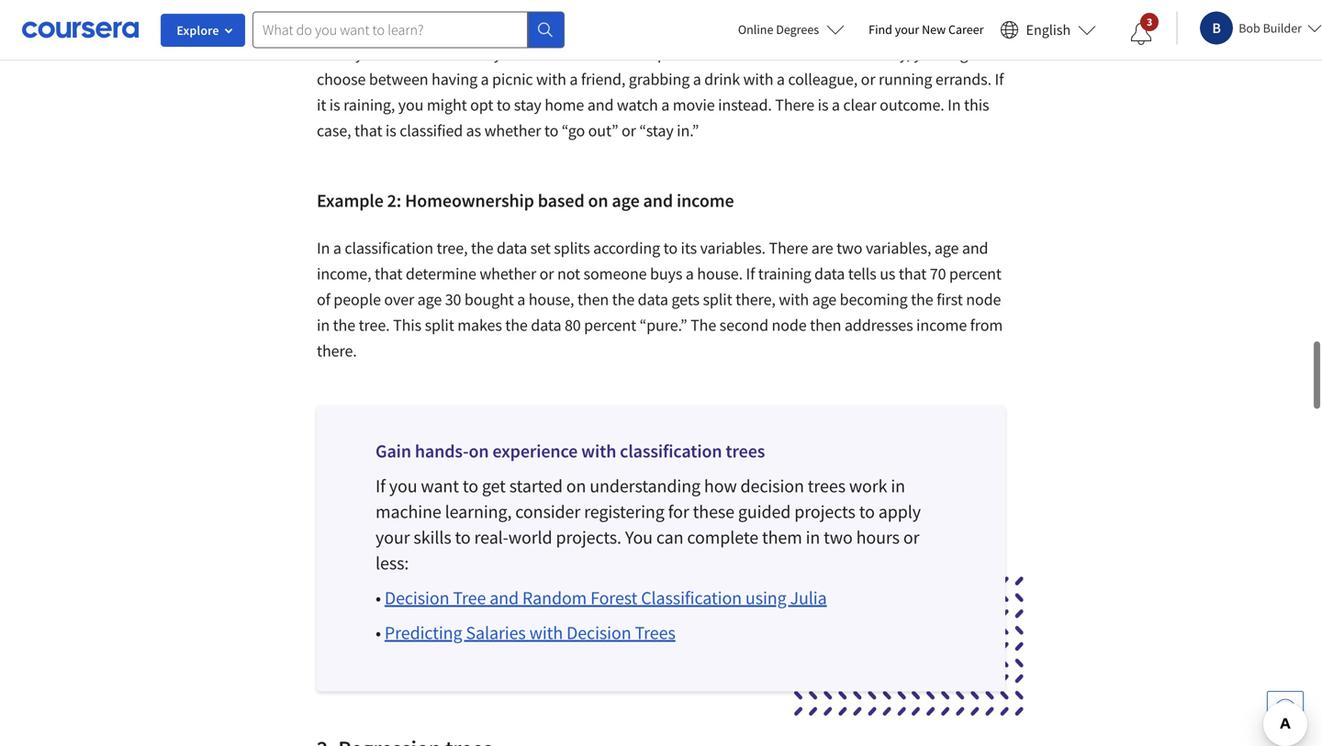 Task type: describe. For each thing, give the bounding box(es) containing it.
tree,
[[437, 238, 468, 258]]

salaries
[[466, 622, 526, 645]]

example
[[317, 189, 384, 212]]

a right buys
[[686, 264, 694, 284]]

you
[[625, 526, 653, 549]]

according
[[594, 238, 661, 258]]

do
[[384, 43, 402, 64]]

drink
[[705, 69, 740, 89]]

becoming
[[840, 289, 908, 310]]

"stay
[[640, 120, 674, 141]]

work inside what you do after work in your free time can be dependent on the weather. if it is sunny, you might choose between having a picnic with a friend, grabbing a drink with a colleague, or running errands. if it is raining, you might opt to stay home and watch a movie instead. there is a clear outcome. in this case, that is classified as whether to "go out" or "stay in."
[[440, 43, 475, 64]]

there inside "in a classification tree, the data set splits according to its variables. there are two variables, age and income, that determine whether or not someone buys a house. if training data tells us that 70 percent of people over age 30 bought a house, then the data gets split there, with age becoming the first node in the tree. this split makes the data 80 percent "pure." the second node then addresses income from there."
[[769, 238, 809, 258]]

buys
[[650, 264, 683, 284]]

1 horizontal spatial split
[[703, 289, 733, 310]]

over
[[384, 289, 414, 310]]

or inside the if you want to get started on understanding how decision trees work in machine learning, consider registering for these guided projects to apply your skills to real-world projects. you can complete them in two hours or less:
[[904, 526, 920, 549]]

trees
[[635, 622, 676, 645]]

with down random
[[530, 622, 563, 645]]

weather.
[[765, 43, 824, 64]]

example 2: homeownership based on age and income
[[317, 189, 734, 212]]

explore
[[177, 22, 219, 39]]

in up apply
[[891, 475, 906, 498]]

to right opt
[[497, 94, 511, 115]]

get
[[482, 475, 506, 498]]

projects.
[[556, 526, 622, 549]]

with down free
[[536, 69, 567, 89]]

friend,
[[581, 69, 626, 89]]

"pure."
[[640, 315, 688, 336]]

on inside the if you want to get started on understanding how decision trees work in machine learning, consider registering for these guided projects to apply your skills to real-world projects. you can complete them in two hours or less:
[[567, 475, 586, 498]]

skills
[[414, 526, 452, 549]]

from
[[971, 315, 1003, 336]]

julia
[[790, 587, 827, 610]]

you down between
[[398, 94, 424, 115]]

first
[[937, 289, 963, 310]]

training
[[759, 264, 812, 284]]

a left clear
[[832, 94, 840, 115]]

trees inside the if you want to get started on understanding how decision trees work in machine learning, consider registering for these guided projects to apply your skills to real-world projects. you can complete them in two hours or less:
[[808, 475, 846, 498]]

outcome.
[[880, 94, 945, 115]]

predicting salaries with decision trees link
[[385, 622, 676, 645]]

determine
[[406, 264, 477, 284]]

complete
[[687, 526, 759, 549]]

on right based
[[588, 189, 609, 212]]

new
[[922, 21, 946, 38]]

set
[[531, 238, 551, 258]]

you down 'find your new career' link
[[914, 43, 940, 64]]

what
[[317, 43, 352, 64]]

there inside what you do after work in your free time can be dependent on the weather. if it is sunny, you might choose between having a picnic with a friend, grabbing a drink with a colleague, or running errands. if it is raining, you might opt to stay home and watch a movie instead. there is a clear outcome. in this case, that is classified as whether to "go out" or "stay in."
[[776, 94, 815, 115]]

work inside the if you want to get started on understanding how decision trees work in machine learning, consider registering for these guided projects to apply your skills to real-world projects. you can complete them in two hours or less:
[[850, 475, 888, 498]]

someone
[[584, 264, 647, 284]]

can inside what you do after work in your free time can be dependent on the weather. if it is sunny, you might choose between having a picnic with a friend, grabbing a drink with a colleague, or running errands. if it is raining, you might opt to stay home and watch a movie instead. there is a clear outcome. in this case, that is classified as whether to "go out" or "stay in."
[[592, 43, 617, 64]]

predicting
[[385, 622, 463, 645]]

that right us
[[899, 264, 927, 284]]

whether inside what you do after work in your free time can be dependent on the weather. if it is sunny, you might choose between having a picnic with a friend, grabbing a drink with a colleague, or running errands. if it is raining, you might opt to stay home and watch a movie instead. there is a clear outcome. in this case, that is classified as whether to "go out" or "stay in."
[[485, 120, 541, 141]]

watch
[[617, 94, 658, 115]]

us
[[880, 264, 896, 284]]

the up the there.
[[333, 315, 356, 336]]

as
[[466, 120, 481, 141]]

if up colleague,
[[827, 43, 836, 64]]

its
[[681, 238, 697, 258]]

• for • predicting salaries with decision trees
[[376, 622, 381, 645]]

to up hours
[[860, 501, 875, 523]]

is left sunny,
[[852, 43, 863, 64]]

tree.
[[359, 315, 390, 336]]

is down the raining,
[[386, 120, 397, 141]]

hours
[[857, 526, 900, 549]]

bob builder
[[1239, 20, 1303, 36]]

b
[[1213, 19, 1222, 37]]

in inside "in a classification tree, the data set splits according to its variables. there are two variables, age and income, that determine whether or not someone buys a house. if training data tells us that 70 percent of people over age 30 bought a house, then the data gets split there, with age becoming the first node in the tree. this split makes the data 80 percent "pure." the second node then addresses income from there."
[[317, 238, 330, 258]]

2:
[[387, 189, 402, 212]]

learning,
[[445, 501, 512, 523]]

or right out"
[[622, 120, 636, 141]]

decision
[[741, 475, 805, 498]]

apply
[[879, 501, 921, 523]]

movie
[[673, 94, 715, 115]]

not
[[558, 264, 581, 284]]

help center image
[[1275, 699, 1297, 721]]

is down colleague,
[[818, 94, 829, 115]]

these
[[693, 501, 735, 523]]

in."
[[677, 120, 699, 141]]

understanding
[[590, 475, 701, 498]]

grabbing
[[629, 69, 690, 89]]

in inside "in a classification tree, the data set splits according to its variables. there are two variables, age and income, that determine whether or not someone buys a house. if training data tells us that 70 percent of people over age 30 bought a house, then the data gets split there, with age becoming the first node in the tree. this split makes the data 80 percent "pure." the second node then addresses income from there."
[[317, 315, 330, 336]]

dependent
[[640, 43, 715, 64]]

builder
[[1264, 20, 1303, 36]]

age left becoming on the right
[[813, 289, 837, 310]]

1 horizontal spatial node
[[967, 289, 1002, 310]]

variables,
[[866, 238, 932, 258]]

stay
[[514, 94, 542, 115]]

to left real-
[[455, 526, 471, 549]]

if inside the if you want to get started on understanding how decision trees work in machine learning, consider registering for these guided projects to apply your skills to real-world projects. you can complete them in two hours or less:
[[376, 475, 386, 498]]

0 horizontal spatial it
[[317, 94, 326, 115]]

guided
[[738, 501, 791, 523]]

there,
[[736, 289, 776, 310]]

30
[[445, 289, 461, 310]]

second
[[720, 315, 769, 336]]

is up case,
[[330, 94, 340, 115]]

classification
[[641, 587, 742, 610]]

what you do after work in your free time can be dependent on the weather. if it is sunny, you might choose between having a picnic with a friend, grabbing a drink with a colleague, or running errands. if it is raining, you might opt to stay home and watch a movie instead. there is a clear outcome. in this case, that is classified as whether to "go out" or "stay in."
[[317, 43, 1004, 141]]

data left set
[[497, 238, 527, 258]]

• for • decision tree and random forest classification using julia
[[376, 587, 381, 610]]

two inside the if you want to get started on understanding how decision trees work in machine learning, consider registering for these guided projects to apply your skills to real-world projects. you can complete them in two hours or less:
[[824, 526, 853, 549]]

with up instead.
[[744, 69, 774, 89]]

using
[[746, 587, 787, 610]]

data down are
[[815, 264, 845, 284]]

free
[[528, 43, 555, 64]]

having
[[432, 69, 478, 89]]

addresses
[[845, 315, 914, 336]]

income inside "in a classification tree, the data set splits according to its variables. there are two variables, age and income, that determine whether or not someone buys a house. if training data tells us that 70 percent of people over age 30 bought a house, then the data gets split there, with age becoming the first node in the tree. this split makes the data 80 percent "pure." the second node then addresses income from there."
[[917, 315, 967, 336]]

find your new career
[[869, 21, 984, 38]]

raining,
[[344, 94, 395, 115]]

career
[[949, 21, 984, 38]]

a left house,
[[517, 289, 526, 310]]

of
[[317, 289, 331, 310]]

english
[[1027, 21, 1071, 39]]

if you want to get started on understanding how decision trees work in machine learning, consider registering for these guided projects to apply your skills to real-world projects. you can complete them in two hours or less:
[[376, 475, 921, 575]]

errands.
[[936, 69, 992, 89]]

two inside "in a classification tree, the data set splits according to its variables. there are two variables, age and income, that determine whether or not someone buys a house. if training data tells us that 70 percent of people over age 30 bought a house, then the data gets split there, with age becoming the first node in the tree. this split makes the data 80 percent "pure." the second node then addresses income from there."
[[837, 238, 863, 258]]

there.
[[317, 341, 357, 361]]

want
[[421, 475, 459, 498]]

0 vertical spatial decision
[[385, 587, 450, 610]]

random
[[523, 587, 587, 610]]

1 vertical spatial percent
[[584, 315, 637, 336]]

splits
[[554, 238, 590, 258]]

if inside "in a classification tree, the data set splits according to its variables. there are two variables, age and income, that determine whether or not someone buys a house. if training data tells us that 70 percent of people over age 30 bought a house, then the data gets split there, with age becoming the first node in the tree. this split makes the data 80 percent "pure." the second node then addresses income from there."
[[746, 264, 755, 284]]

house.
[[697, 264, 743, 284]]

variables.
[[700, 238, 766, 258]]



Task type: locate. For each thing, give the bounding box(es) containing it.
a down grabbing
[[662, 94, 670, 115]]

online degrees button
[[724, 9, 860, 50]]

your up 'less:'
[[376, 526, 410, 549]]

running
[[879, 69, 933, 89]]

on
[[719, 43, 736, 64], [588, 189, 609, 212], [469, 440, 489, 463], [567, 475, 586, 498]]

0 vertical spatial percent
[[950, 264, 1002, 284]]

1 vertical spatial classification
[[620, 440, 722, 463]]

homeownership
[[405, 189, 534, 212]]

the right tree,
[[471, 238, 494, 258]]

node down there, in the right top of the page
[[772, 315, 807, 336]]

None search field
[[253, 11, 565, 48]]

0 horizontal spatial work
[[440, 43, 475, 64]]

0 horizontal spatial in
[[317, 238, 330, 258]]

your inside the if you want to get started on understanding how decision trees work in machine learning, consider registering for these guided projects to apply your skills to real-world projects. you can complete them in two hours or less:
[[376, 526, 410, 549]]

split
[[703, 289, 733, 310], [425, 315, 454, 336]]

find your new career link
[[860, 18, 993, 41]]

the left the first
[[911, 289, 934, 310]]

0 horizontal spatial split
[[425, 315, 454, 336]]

the down online
[[740, 43, 762, 64]]

0 vertical spatial can
[[592, 43, 617, 64]]

0 vertical spatial split
[[703, 289, 733, 310]]

income down the first
[[917, 315, 967, 336]]

on down gain hands-on experience with classification trees
[[567, 475, 586, 498]]

income
[[677, 189, 734, 212], [917, 315, 967, 336]]

if
[[827, 43, 836, 64], [995, 69, 1004, 89], [746, 264, 755, 284], [376, 475, 386, 498]]

you left do
[[355, 43, 381, 64]]

that down the raining,
[[355, 120, 383, 141]]

0 vertical spatial classification
[[345, 238, 434, 258]]

1 horizontal spatial in
[[948, 94, 961, 115]]

• left predicting
[[376, 622, 381, 645]]

age up according
[[612, 189, 640, 212]]

classification inside "in a classification tree, the data set splits according to its variables. there are two variables, age and income, that determine whether or not someone buys a house. if training data tells us that 70 percent of people over age 30 bought a house, then the data gets split there, with age becoming the first node in the tree. this split makes the data 80 percent "pure." the second node then addresses income from there."
[[345, 238, 434, 258]]

sunny,
[[866, 43, 911, 64]]

trees up projects
[[808, 475, 846, 498]]

0 horizontal spatial percent
[[584, 315, 637, 336]]

a up opt
[[481, 69, 489, 89]]

0 vertical spatial trees
[[726, 440, 765, 463]]

online
[[738, 21, 774, 38]]

decision
[[385, 587, 450, 610], [567, 622, 632, 645]]

with
[[536, 69, 567, 89], [744, 69, 774, 89], [779, 289, 809, 310], [582, 440, 617, 463], [530, 622, 563, 645]]

english button
[[993, 0, 1104, 60]]

after
[[405, 43, 437, 64]]

0 horizontal spatial can
[[592, 43, 617, 64]]

it up colleague,
[[840, 43, 849, 64]]

projects
[[795, 501, 856, 523]]

based
[[538, 189, 585, 212]]

1 vertical spatial your
[[494, 43, 525, 64]]

two right are
[[837, 238, 863, 258]]

trees
[[726, 440, 765, 463], [808, 475, 846, 498]]

percent right 80
[[584, 315, 637, 336]]

0 horizontal spatial your
[[376, 526, 410, 549]]

1 vertical spatial two
[[824, 526, 853, 549]]

split down 30 at the top left of page
[[425, 315, 454, 336]]

and inside what you do after work in your free time can be dependent on the weather. if it is sunny, you might choose between having a picnic with a friend, grabbing a drink with a colleague, or running errands. if it is raining, you might opt to stay home and watch a movie instead. there is a clear outcome. in this case, that is classified as whether to "go out" or "stay in."
[[588, 94, 614, 115]]

1 vertical spatial there
[[769, 238, 809, 258]]

classification
[[345, 238, 434, 258], [620, 440, 722, 463]]

1 horizontal spatial percent
[[950, 264, 1002, 284]]

0 horizontal spatial then
[[578, 289, 609, 310]]

choose
[[317, 69, 366, 89]]

• down 'less:'
[[376, 587, 381, 610]]

1 • from the top
[[376, 587, 381, 610]]

1 vertical spatial •
[[376, 622, 381, 645]]

0 vertical spatial it
[[840, 43, 849, 64]]

and
[[588, 94, 614, 115], [644, 189, 673, 212], [963, 238, 989, 258], [490, 587, 519, 610]]

or down apply
[[904, 526, 920, 549]]

node
[[967, 289, 1002, 310], [772, 315, 807, 336]]

age
[[612, 189, 640, 212], [935, 238, 959, 258], [418, 289, 442, 310], [813, 289, 837, 310]]

people
[[334, 289, 381, 310]]

income,
[[317, 264, 372, 284]]

less:
[[376, 552, 409, 575]]

tells
[[849, 264, 877, 284]]

0 vertical spatial then
[[578, 289, 609, 310]]

started
[[510, 475, 563, 498]]

whether
[[485, 120, 541, 141], [480, 264, 537, 284]]

classification down the 2:
[[345, 238, 434, 258]]

if up there, in the right top of the page
[[746, 264, 755, 284]]

1 vertical spatial trees
[[808, 475, 846, 498]]

on up get
[[469, 440, 489, 463]]

picnic
[[492, 69, 533, 89]]

it
[[840, 43, 849, 64], [317, 94, 326, 115]]

0 vertical spatial two
[[837, 238, 863, 258]]

income up its
[[677, 189, 734, 212]]

1 horizontal spatial work
[[850, 475, 888, 498]]

in
[[478, 43, 491, 64], [317, 315, 330, 336], [891, 475, 906, 498], [806, 526, 821, 549]]

•
[[376, 587, 381, 610], [376, 622, 381, 645]]

in a classification tree, the data set splits according to its variables. there are two variables, age and income, that determine whether or not someone buys a house. if training data tells us that 70 percent of people over age 30 bought a house, then the data gets split there, with age becoming the first node in the tree. this split makes the data 80 percent "pure." the second node then addresses income from there.
[[317, 238, 1003, 361]]

two down projects
[[824, 526, 853, 549]]

on inside what you do after work in your free time can be dependent on the weather. if it is sunny, you might choose between having a picnic with a friend, grabbing a drink with a colleague, or running errands. if it is raining, you might opt to stay home and watch a movie instead. there is a clear outcome. in this case, that is classified as whether to "go out" or "stay in."
[[719, 43, 736, 64]]

0 vertical spatial income
[[677, 189, 734, 212]]

a down time on the top of the page
[[570, 69, 578, 89]]

with up understanding
[[582, 440, 617, 463]]

age up 70
[[935, 238, 959, 258]]

0 horizontal spatial decision
[[385, 587, 450, 610]]

on up drink at the top right
[[719, 43, 736, 64]]

your right find
[[895, 21, 920, 38]]

online degrees
[[738, 21, 820, 38]]

1 vertical spatial might
[[427, 94, 467, 115]]

or inside "in a classification tree, the data set splits according to its variables. there are two variables, age and income, that determine whether or not someone buys a house. if training data tells us that 70 percent of people over age 30 bought a house, then the data gets split there, with age becoming the first node in the tree. this split makes the data 80 percent "pure." the second node then addresses income from there."
[[540, 264, 554, 284]]

the right makes
[[505, 315, 528, 336]]

in down of
[[317, 315, 330, 336]]

to left get
[[463, 475, 479, 498]]

1 horizontal spatial trees
[[808, 475, 846, 498]]

show notifications image
[[1131, 23, 1153, 45]]

there
[[776, 94, 815, 115], [769, 238, 809, 258]]

1 horizontal spatial classification
[[620, 440, 722, 463]]

data down house,
[[531, 315, 562, 336]]

1 vertical spatial then
[[810, 315, 842, 336]]

case,
[[317, 120, 351, 141]]

then up 80
[[578, 289, 609, 310]]

and down the friend,
[[588, 94, 614, 115]]

1 horizontal spatial then
[[810, 315, 842, 336]]

in up opt
[[478, 43, 491, 64]]

0 vertical spatial your
[[895, 21, 920, 38]]

and right tree
[[490, 587, 519, 610]]

1 vertical spatial whether
[[480, 264, 537, 284]]

age left 30 at the top left of page
[[418, 289, 442, 310]]

and up according
[[644, 189, 673, 212]]

how
[[704, 475, 737, 498]]

0 vertical spatial there
[[776, 94, 815, 115]]

3
[[1147, 15, 1153, 29]]

the
[[691, 315, 717, 336]]

if down gain
[[376, 475, 386, 498]]

2 horizontal spatial your
[[895, 21, 920, 38]]

whether up bought
[[480, 264, 537, 284]]

0 vertical spatial in
[[948, 94, 961, 115]]

between
[[369, 69, 429, 89]]

this
[[393, 315, 422, 336]]

bought
[[465, 289, 514, 310]]

you inside the if you want to get started on understanding how decision trees work in machine learning, consider registering for these guided projects to apply your skills to real-world projects. you can complete them in two hours or less:
[[389, 475, 417, 498]]

gain hands-on experience with classification trees
[[376, 440, 765, 463]]

0 vertical spatial node
[[967, 289, 1002, 310]]

to left its
[[664, 238, 678, 258]]

can left be
[[592, 43, 617, 64]]

might down career
[[943, 43, 983, 64]]

your up picnic
[[494, 43, 525, 64]]

1 vertical spatial in
[[317, 238, 330, 258]]

work up apply
[[850, 475, 888, 498]]

1 vertical spatial work
[[850, 475, 888, 498]]

percent up the first
[[950, 264, 1002, 284]]

in down projects
[[806, 526, 821, 549]]

work up the having
[[440, 43, 475, 64]]

out"
[[588, 120, 619, 141]]

world
[[509, 526, 553, 549]]

classification up understanding
[[620, 440, 722, 463]]

0 vertical spatial work
[[440, 43, 475, 64]]

and inside "in a classification tree, the data set splits according to its variables. there are two variables, age and income, that determine whether or not someone buys a house. if training data tells us that 70 percent of people over age 30 bought a house, then the data gets split there, with age becoming the first node in the tree. this split makes the data 80 percent "pure." the second node then addresses income from there."
[[963, 238, 989, 258]]

can down for
[[657, 526, 684, 549]]

for
[[668, 501, 690, 523]]

0 horizontal spatial might
[[427, 94, 467, 115]]

a
[[481, 69, 489, 89], [570, 69, 578, 89], [693, 69, 702, 89], [777, 69, 785, 89], [662, 94, 670, 115], [832, 94, 840, 115], [333, 238, 342, 258], [686, 264, 694, 284], [517, 289, 526, 310]]

might down the having
[[427, 94, 467, 115]]

whether inside "in a classification tree, the data set splits according to its variables. there are two variables, age and income, that determine whether or not someone buys a house. if training data tells us that 70 percent of people over age 30 bought a house, then the data gets split there, with age becoming the first node in the tree. this split makes the data 80 percent "pure." the second node then addresses income from there."
[[480, 264, 537, 284]]

What do you want to learn? text field
[[253, 11, 528, 48]]

instead.
[[718, 94, 772, 115]]

0 horizontal spatial trees
[[726, 440, 765, 463]]

in up the income,
[[317, 238, 330, 258]]

gain
[[376, 440, 411, 463]]

there down colleague,
[[776, 94, 815, 115]]

0 vertical spatial •
[[376, 587, 381, 610]]

time
[[558, 43, 589, 64]]

house,
[[529, 289, 574, 310]]

forest
[[591, 587, 638, 610]]

it up case,
[[317, 94, 326, 115]]

node up from
[[967, 289, 1002, 310]]

2 vertical spatial your
[[376, 526, 410, 549]]

1 horizontal spatial decision
[[567, 622, 632, 645]]

1 vertical spatial decision
[[567, 622, 632, 645]]

in inside what you do after work in your free time can be dependent on the weather. if it is sunny, you might choose between having a picnic with a friend, grabbing a drink with a colleague, or running errands. if it is raining, you might opt to stay home and watch a movie instead. there is a clear outcome. in this case, that is classified as whether to "go out" or "stay in."
[[478, 43, 491, 64]]

• predicting salaries with decision trees
[[376, 622, 676, 645]]

explore button
[[161, 14, 245, 47]]

hands-
[[415, 440, 469, 463]]

real-
[[474, 526, 509, 549]]

there up the training
[[769, 238, 809, 258]]

then left addresses
[[810, 315, 842, 336]]

a left drink at the top right
[[693, 69, 702, 89]]

to
[[497, 94, 511, 115], [545, 120, 559, 141], [664, 238, 678, 258], [463, 475, 479, 498], [860, 501, 875, 523], [455, 526, 471, 549]]

split down house. on the right top of the page
[[703, 289, 733, 310]]

1 horizontal spatial can
[[657, 526, 684, 549]]

0 vertical spatial might
[[943, 43, 983, 64]]

1 vertical spatial split
[[425, 315, 454, 336]]

data up "pure."
[[638, 289, 669, 310]]

0 horizontal spatial classification
[[345, 238, 434, 258]]

two
[[837, 238, 863, 258], [824, 526, 853, 549]]

1 horizontal spatial might
[[943, 43, 983, 64]]

degrees
[[776, 21, 820, 38]]

trees up how
[[726, 440, 765, 463]]

you up machine on the bottom
[[389, 475, 417, 498]]

in inside what you do after work in your free time can be dependent on the weather. if it is sunny, you might choose between having a picnic with a friend, grabbing a drink with a colleague, or running errands. if it is raining, you might opt to stay home and watch a movie instead. there is a clear outcome. in this case, that is classified as whether to "go out" or "stay in."
[[948, 94, 961, 115]]

0 horizontal spatial income
[[677, 189, 734, 212]]

1 vertical spatial can
[[657, 526, 684, 549]]

tree
[[453, 587, 486, 610]]

1 vertical spatial node
[[772, 315, 807, 336]]

0 horizontal spatial node
[[772, 315, 807, 336]]

the inside what you do after work in your free time can be dependent on the weather. if it is sunny, you might choose between having a picnic with a friend, grabbing a drink with a colleague, or running errands. if it is raining, you might opt to stay home and watch a movie instead. there is a clear outcome. in this case, that is classified as whether to "go out" or "stay in."
[[740, 43, 762, 64]]

1 vertical spatial it
[[317, 94, 326, 115]]

a up the income,
[[333, 238, 342, 258]]

with down the training
[[779, 289, 809, 310]]

2 • from the top
[[376, 622, 381, 645]]

0 vertical spatial whether
[[485, 120, 541, 141]]

coursera image
[[22, 15, 139, 44]]

1 horizontal spatial income
[[917, 315, 967, 336]]

1 horizontal spatial your
[[494, 43, 525, 64]]

a down the weather.
[[777, 69, 785, 89]]

that
[[355, 120, 383, 141], [375, 264, 403, 284], [899, 264, 927, 284]]

makes
[[458, 315, 502, 336]]

decision down the "• decision tree and random forest classification using julia" at the bottom of page
[[567, 622, 632, 645]]

registering
[[584, 501, 665, 523]]

consider
[[516, 501, 581, 523]]

work
[[440, 43, 475, 64], [850, 475, 888, 498]]

decision up predicting
[[385, 587, 450, 610]]

gets
[[672, 289, 700, 310]]

the
[[740, 43, 762, 64], [471, 238, 494, 258], [612, 289, 635, 310], [911, 289, 934, 310], [333, 315, 356, 336], [505, 315, 528, 336]]

the down 'someone'
[[612, 289, 635, 310]]

and up the first
[[963, 238, 989, 258]]

or left not
[[540, 264, 554, 284]]

in left 'this'
[[948, 94, 961, 115]]

your inside what you do after work in your free time can be dependent on the weather. if it is sunny, you might choose between having a picnic with a friend, grabbing a drink with a colleague, or running errands. if it is raining, you might opt to stay home and watch a movie instead. there is a clear outcome. in this case, that is classified as whether to "go out" or "stay in."
[[494, 43, 525, 64]]

that up over
[[375, 264, 403, 284]]

1 vertical spatial income
[[917, 315, 967, 336]]

with inside "in a classification tree, the data set splits according to its variables. there are two variables, age and income, that determine whether or not someone buys a house. if training data tells us that 70 percent of people over age 30 bought a house, then the data gets split there, with age becoming the first node in the tree. this split makes the data 80 percent "pure." the second node then addresses income from there."
[[779, 289, 809, 310]]

if right 'errands.'
[[995, 69, 1004, 89]]

to inside "in a classification tree, the data set splits according to its variables. there are two variables, age and income, that determine whether or not someone buys a house. if training data tells us that 70 percent of people over age 30 bought a house, then the data gets split there, with age becoming the first node in the tree. this split makes the data 80 percent "pure." the second node then addresses income from there."
[[664, 238, 678, 258]]

1 horizontal spatial it
[[840, 43, 849, 64]]

be
[[620, 43, 637, 64]]

can inside the if you want to get started on understanding how decision trees work in machine learning, consider registering for these guided projects to apply your skills to real-world projects. you can complete them in two hours or less:
[[657, 526, 684, 549]]

or up clear
[[861, 69, 876, 89]]

80
[[565, 315, 581, 336]]

that inside what you do after work in your free time can be dependent on the weather. if it is sunny, you might choose between having a picnic with a friend, grabbing a drink with a colleague, or running errands. if it is raining, you might opt to stay home and watch a movie instead. there is a clear outcome. in this case, that is classified as whether to "go out" or "stay in."
[[355, 120, 383, 141]]

classified
[[400, 120, 463, 141]]

to left "go
[[545, 120, 559, 141]]



Task type: vqa. For each thing, say whether or not it's contained in the screenshot.
the top group
no



